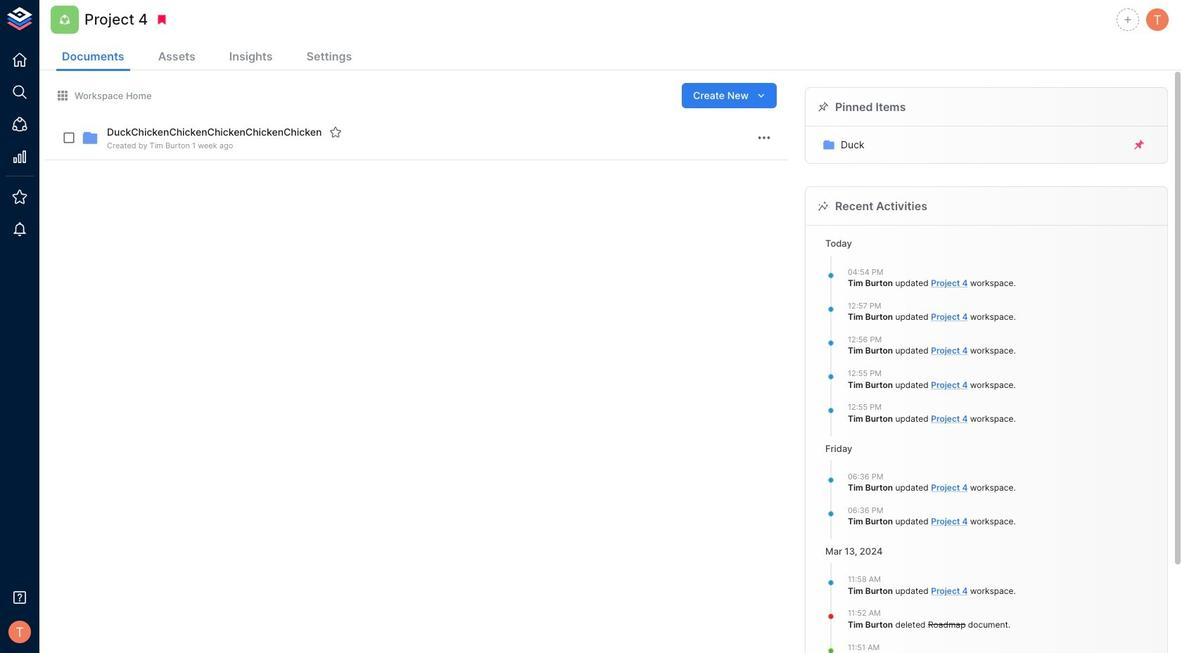 Task type: vqa. For each thing, say whether or not it's contained in the screenshot.
and
no



Task type: locate. For each thing, give the bounding box(es) containing it.
remove bookmark image
[[156, 13, 168, 26]]

unpin image
[[1133, 139, 1146, 151]]

favorite image
[[330, 126, 342, 139]]



